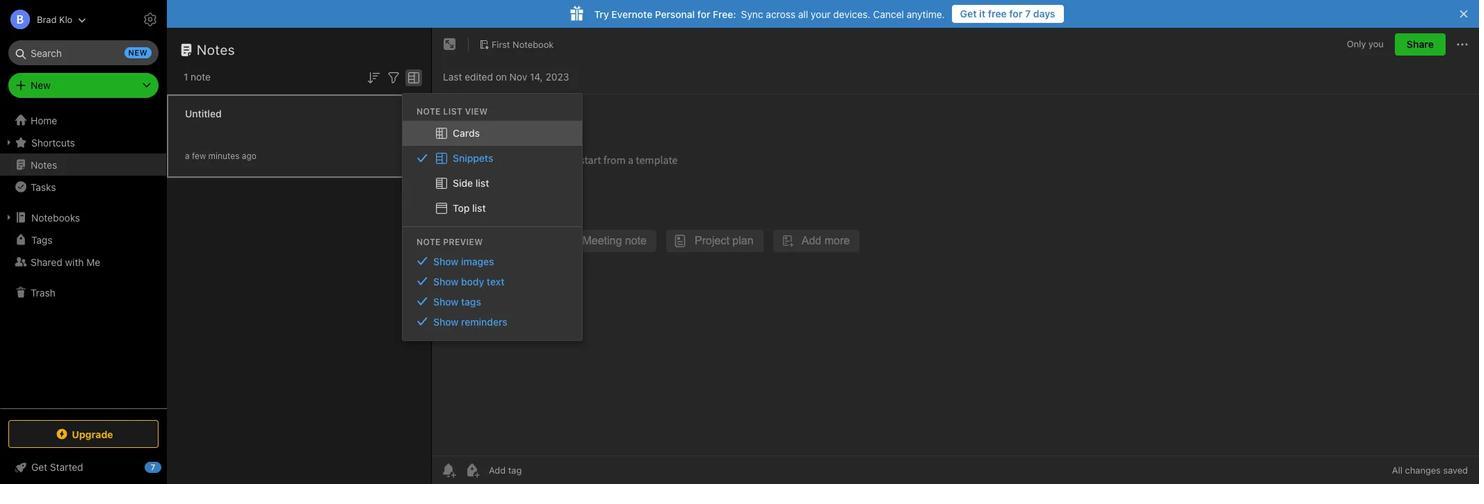 Task type: vqa. For each thing, say whether or not it's contained in the screenshot.
SHARE 'button'
yes



Task type: describe. For each thing, give the bounding box(es) containing it.
cancel
[[873, 8, 904, 20]]

Note Editor text field
[[432, 95, 1479, 456]]

show for show body text
[[433, 276, 459, 288]]

show images
[[433, 256, 494, 268]]

show images link
[[403, 252, 582, 272]]

tasks
[[31, 181, 56, 193]]

brad klo
[[37, 14, 73, 25]]

note for note list view
[[417, 106, 441, 117]]

first notebook
[[492, 39, 554, 50]]

show for show images
[[433, 256, 459, 268]]

tags button
[[0, 229, 166, 251]]

shortcuts button
[[0, 131, 166, 154]]

tree containing home
[[0, 109, 167, 408]]

notebooks
[[31, 212, 80, 224]]

new
[[31, 79, 51, 91]]

7 inside button
[[1025, 8, 1031, 19]]

sync
[[741, 8, 763, 20]]

notebook
[[513, 39, 554, 50]]

cards link
[[403, 121, 582, 146]]

share button
[[1395, 33, 1446, 56]]

last
[[443, 71, 462, 82]]

images
[[461, 256, 494, 268]]

share
[[1407, 38, 1434, 50]]

only
[[1347, 38, 1366, 50]]

Search text field
[[18, 40, 149, 65]]

body
[[461, 276, 484, 288]]

note list view
[[417, 106, 488, 117]]

show reminders link
[[403, 312, 582, 332]]

shared
[[31, 256, 62, 268]]

get it free for 7 days
[[960, 8, 1056, 19]]

few
[[192, 151, 206, 161]]

upgrade
[[72, 429, 113, 441]]

show body text link
[[403, 272, 582, 292]]

add a reminder image
[[440, 463, 457, 479]]

top list
[[453, 202, 486, 214]]

tasks button
[[0, 176, 166, 198]]

dropdown list menu containing cards
[[403, 121, 582, 221]]

text
[[487, 276, 505, 288]]

add tag image
[[464, 463, 481, 479]]

brad
[[37, 14, 57, 25]]

shared with me
[[31, 256, 100, 268]]

days
[[1033, 8, 1056, 19]]

get it free for 7 days button
[[952, 5, 1064, 23]]

tags
[[31, 234, 52, 246]]

home link
[[0, 109, 167, 131]]

show body text
[[433, 276, 505, 288]]

shortcuts
[[31, 137, 75, 148]]

cards
[[453, 127, 480, 139]]

free
[[988, 8, 1007, 19]]

across
[[766, 8, 796, 20]]

show for show reminders
[[433, 316, 459, 328]]

get for get started
[[31, 462, 47, 474]]

home
[[31, 114, 57, 126]]

try
[[594, 8, 609, 20]]

expand notebooks image
[[3, 212, 15, 223]]

shared with me link
[[0, 251, 166, 273]]

tags
[[461, 296, 481, 308]]

1
[[184, 71, 188, 83]]

1 note
[[184, 71, 211, 83]]

Account field
[[0, 6, 86, 33]]

first
[[492, 39, 510, 50]]

side list
[[453, 177, 489, 189]]

cards menu item
[[403, 121, 582, 146]]

your
[[811, 8, 831, 20]]

all
[[1392, 465, 1403, 476]]

dropdown list menu containing show images
[[403, 252, 582, 332]]

More actions field
[[1454, 33, 1471, 56]]

a
[[185, 151, 190, 161]]

new search field
[[18, 40, 152, 65]]

free:
[[713, 8, 736, 20]]

edited
[[465, 71, 493, 82]]

expand note image
[[442, 36, 458, 53]]



Task type: locate. For each thing, give the bounding box(es) containing it.
View options field
[[402, 68, 422, 86]]

0 horizontal spatial get
[[31, 462, 47, 474]]

2 note from the top
[[417, 237, 441, 247]]

notes inside tree
[[31, 159, 57, 171]]

1 note from the top
[[417, 106, 441, 117]]

1 vertical spatial list
[[472, 202, 486, 214]]

list for side list
[[476, 177, 489, 189]]

Help and Learning task checklist field
[[0, 457, 167, 479]]

upgrade button
[[8, 421, 159, 449]]

3 show from the top
[[433, 296, 459, 308]]

note left preview
[[417, 237, 441, 247]]

get left it
[[960, 8, 977, 19]]

1 vertical spatial note
[[417, 237, 441, 247]]

get for get it free for 7 days
[[960, 8, 977, 19]]

a few minutes ago
[[185, 151, 257, 161]]

notes up tasks
[[31, 159, 57, 171]]

notebooks link
[[0, 207, 166, 229]]

note window element
[[432, 28, 1479, 485]]

7 left "days"
[[1025, 8, 1031, 19]]

trash link
[[0, 282, 166, 304]]

for right free
[[1010, 8, 1023, 19]]

top list link
[[403, 196, 582, 221]]

for inside button
[[1010, 8, 1023, 19]]

1 horizontal spatial for
[[1010, 8, 1023, 19]]

7 left click to collapse icon
[[151, 463, 155, 472]]

1 show from the top
[[433, 256, 459, 268]]

0 vertical spatial 7
[[1025, 8, 1031, 19]]

2 for from the left
[[698, 8, 711, 20]]

4 show from the top
[[433, 316, 459, 328]]

list right top
[[472, 202, 486, 214]]

note
[[417, 106, 441, 117], [417, 237, 441, 247]]

list right side
[[476, 177, 489, 189]]

all changes saved
[[1392, 465, 1468, 476]]

0 horizontal spatial 7
[[151, 463, 155, 472]]

dropdown list menu
[[403, 121, 582, 221], [403, 252, 582, 332]]

it
[[979, 8, 986, 19]]

for left 'free:'
[[698, 8, 711, 20]]

0 vertical spatial get
[[960, 8, 977, 19]]

first notebook button
[[474, 35, 559, 54]]

get left started
[[31, 462, 47, 474]]

started
[[50, 462, 83, 474]]

minutes
[[208, 151, 240, 161]]

get
[[960, 8, 977, 19], [31, 462, 47, 474]]

1 vertical spatial dropdown list menu
[[403, 252, 582, 332]]

top
[[453, 202, 470, 214]]

note preview
[[417, 237, 483, 247]]

0 vertical spatial list
[[476, 177, 489, 189]]

show reminders
[[433, 316, 508, 328]]

with
[[65, 256, 84, 268]]

2023
[[546, 71, 569, 82]]

2 show from the top
[[433, 276, 459, 288]]

on
[[496, 71, 507, 82]]

ago
[[242, 151, 257, 161]]

trash
[[31, 287, 55, 299]]

click to collapse image
[[162, 459, 172, 476]]

all
[[798, 8, 808, 20]]

show down show tags
[[433, 316, 459, 328]]

Add filters field
[[385, 68, 402, 86]]

Add tag field
[[488, 465, 592, 477]]

show left tags on the left
[[433, 296, 459, 308]]

view
[[465, 106, 488, 117]]

reminders
[[461, 316, 508, 328]]

1 vertical spatial notes
[[31, 159, 57, 171]]

tree
[[0, 109, 167, 408]]

Sort options field
[[365, 68, 382, 86]]

get started
[[31, 462, 83, 474]]

saved
[[1444, 465, 1468, 476]]

anytime.
[[907, 8, 945, 20]]

note left list
[[417, 106, 441, 117]]

side list link
[[403, 171, 582, 196]]

show tags link
[[403, 292, 582, 312]]

evernote
[[612, 8, 653, 20]]

1 for from the left
[[1010, 8, 1023, 19]]

snippets link
[[403, 146, 582, 171]]

for for 7
[[1010, 8, 1023, 19]]

0 vertical spatial note
[[417, 106, 441, 117]]

notes link
[[0, 154, 166, 176]]

get inside button
[[960, 8, 977, 19]]

snippets
[[453, 152, 493, 164]]

1 horizontal spatial get
[[960, 8, 977, 19]]

0 horizontal spatial notes
[[31, 159, 57, 171]]

get inside help and learning task checklist field
[[31, 462, 47, 474]]

add filters image
[[385, 69, 402, 86]]

1 horizontal spatial notes
[[197, 42, 235, 58]]

1 vertical spatial 7
[[151, 463, 155, 472]]

1 vertical spatial get
[[31, 462, 47, 474]]

side
[[453, 177, 473, 189]]

show tags
[[433, 296, 481, 308]]

0 vertical spatial notes
[[197, 42, 235, 58]]

me
[[86, 256, 100, 268]]

list
[[443, 106, 463, 117]]

more actions image
[[1454, 36, 1471, 53]]

show up show tags
[[433, 276, 459, 288]]

list
[[476, 177, 489, 189], [472, 202, 486, 214]]

changes
[[1405, 465, 1441, 476]]

show down note preview
[[433, 256, 459, 268]]

list for top list
[[472, 202, 486, 214]]

last edited on nov 14, 2023
[[443, 71, 569, 82]]

new button
[[8, 73, 159, 98]]

nov
[[510, 71, 527, 82]]

2 dropdown list menu from the top
[[403, 252, 582, 332]]

settings image
[[142, 11, 159, 28]]

notes up note
[[197, 42, 235, 58]]

personal
[[655, 8, 695, 20]]

you
[[1369, 38, 1384, 50]]

devices.
[[833, 8, 871, 20]]

notes
[[197, 42, 235, 58], [31, 159, 57, 171]]

preview
[[443, 237, 483, 247]]

new
[[128, 48, 147, 57]]

0 horizontal spatial for
[[698, 8, 711, 20]]

klo
[[59, 14, 73, 25]]

note
[[191, 71, 211, 83]]

note for note preview
[[417, 237, 441, 247]]

7 inside help and learning task checklist field
[[151, 463, 155, 472]]

1 horizontal spatial 7
[[1025, 8, 1031, 19]]

untitled
[[185, 107, 222, 119]]

try evernote personal for free: sync across all your devices. cancel anytime.
[[594, 8, 945, 20]]

0 vertical spatial dropdown list menu
[[403, 121, 582, 221]]

1 dropdown list menu from the top
[[403, 121, 582, 221]]

14,
[[530, 71, 543, 82]]

only you
[[1347, 38, 1384, 50]]

show for show tags
[[433, 296, 459, 308]]

for
[[1010, 8, 1023, 19], [698, 8, 711, 20]]

for for free:
[[698, 8, 711, 20]]



